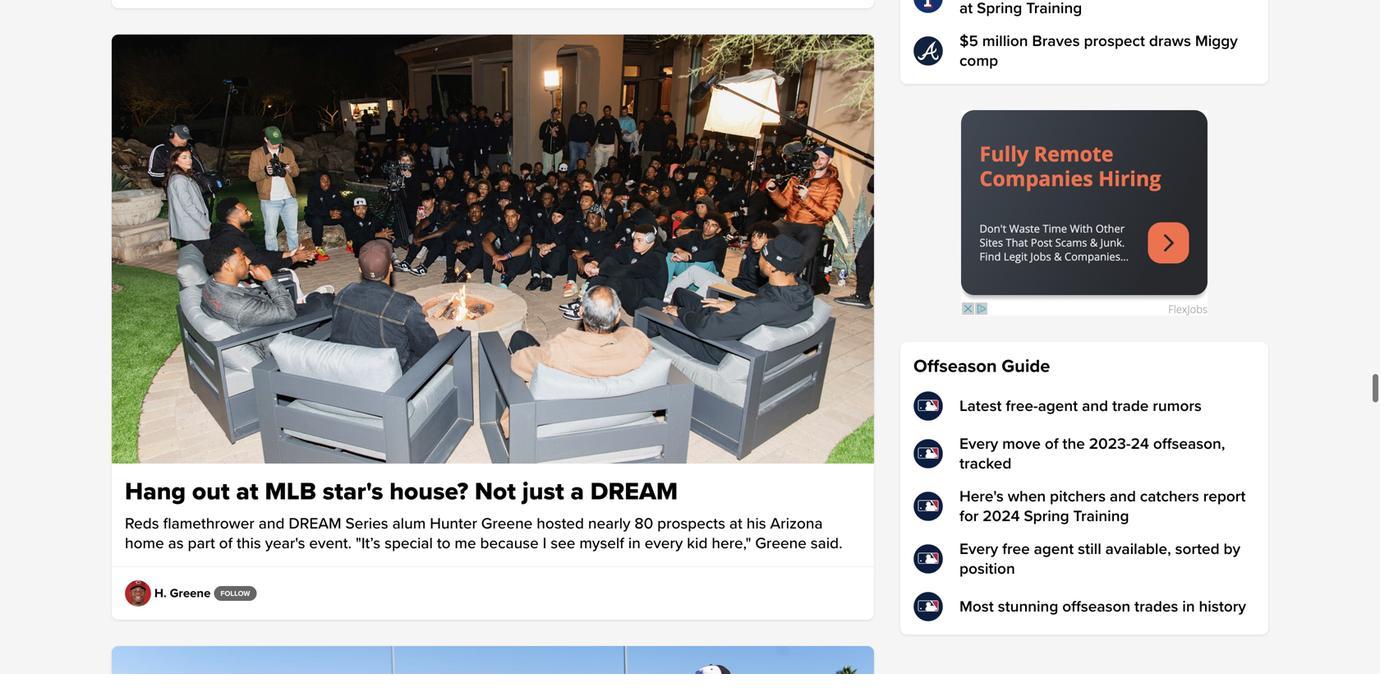 Task type: locate. For each thing, give the bounding box(es) containing it.
$5 million braves prospect draws miggy comp
[[960, 32, 1239, 70]]

alum
[[393, 514, 426, 533]]

in
[[629, 534, 641, 553], [1183, 597, 1196, 616]]

mlb image
[[914, 439, 944, 469], [914, 492, 944, 521], [914, 592, 944, 621]]

of inside every move of the 2023-24 offseason, tracked
[[1045, 434, 1059, 453]]

mlb image down offseason
[[914, 391, 944, 421]]

0 horizontal spatial in
[[629, 534, 641, 553]]

mlb image inside every move of the 2023-24 offseason, tracked link
[[914, 439, 944, 469]]

a
[[571, 477, 584, 507]]

agent inside every free agent still available, sorted by position
[[1035, 540, 1074, 559]]

sorted
[[1176, 540, 1220, 559]]

0 vertical spatial mlb image
[[914, 391, 944, 421]]

0 vertical spatial of
[[1045, 434, 1059, 453]]

offseason
[[1063, 597, 1131, 616]]

mlb image left most
[[914, 592, 944, 621]]

greene right h.
[[170, 586, 211, 601]]

rumors
[[1153, 397, 1202, 416]]

and left trade at the right bottom of page
[[1083, 397, 1109, 416]]

0 vertical spatial agent
[[1039, 397, 1079, 416]]

1 vertical spatial agent
[[1035, 540, 1074, 559]]

and for catchers
[[1110, 487, 1137, 506]]

every inside every move of the 2023-24 offseason, tracked
[[960, 434, 999, 453]]

1 vertical spatial greene
[[756, 534, 807, 553]]

0 vertical spatial mlb image
[[914, 439, 944, 469]]

report
[[1204, 487, 1246, 506]]

1 horizontal spatial at
[[730, 514, 743, 533]]

every for every free agent still available, sorted by position
[[960, 540, 999, 559]]

1 vertical spatial mlb image
[[914, 492, 944, 521]]

greene
[[482, 514, 533, 533], [756, 534, 807, 553], [170, 586, 211, 601]]

reds
[[125, 514, 159, 533]]

every up tracked
[[960, 434, 999, 453]]

in right trades
[[1183, 597, 1196, 616]]

1 horizontal spatial greene
[[482, 514, 533, 533]]

dream
[[591, 477, 678, 507], [289, 514, 342, 533]]

here's
[[960, 487, 1004, 506]]

when
[[1008, 487, 1047, 506]]

1 vertical spatial of
[[219, 534, 233, 553]]

mlb image for every
[[914, 544, 944, 574]]

here's when pitchers and catchers report for 2024 spring training
[[960, 487, 1246, 526]]

2 horizontal spatial greene
[[756, 534, 807, 553]]

2 every from the top
[[960, 540, 999, 559]]

0 vertical spatial and
[[1083, 397, 1109, 416]]

arizona
[[771, 514, 823, 533]]

agent down spring
[[1035, 540, 1074, 559]]

0 horizontal spatial at
[[236, 477, 259, 507]]

in down 80
[[629, 534, 641, 553]]

move
[[1003, 434, 1041, 453]]

1 every from the top
[[960, 434, 999, 453]]

and inside "here's when pitchers and catchers report for 2024 spring training"
[[1110, 487, 1137, 506]]

2 vertical spatial mlb image
[[914, 592, 944, 621]]

by
[[1224, 540, 1241, 559]]

2 horizontal spatial and
[[1110, 487, 1137, 506]]

million
[[983, 32, 1029, 51]]

2 vertical spatial and
[[259, 514, 285, 533]]

greene up because
[[482, 514, 533, 533]]

mlb image inside here's when pitchers and catchers report for 2024 spring training link
[[914, 492, 944, 521]]

greene down 'arizona'
[[756, 534, 807, 553]]

every up position
[[960, 540, 999, 559]]

0 vertical spatial in
[[629, 534, 641, 553]]

1 mlb image from the top
[[914, 391, 944, 421]]

1 vertical spatial every
[[960, 540, 999, 559]]

myself
[[580, 534, 625, 553]]

and up 'year's'
[[259, 514, 285, 533]]

house?
[[390, 477, 469, 507]]

mlb image left for
[[914, 492, 944, 521]]

pitchers
[[1051, 487, 1106, 506]]

for
[[960, 507, 979, 526]]

1 horizontal spatial dream
[[591, 477, 678, 507]]

at up here,"
[[730, 514, 743, 533]]

1 mlb image from the top
[[914, 439, 944, 469]]

0 horizontal spatial greene
[[170, 586, 211, 601]]

hang out at mlb star's house? not just a dream link
[[125, 477, 861, 507]]

prospect
[[1085, 32, 1146, 51]]

0 vertical spatial dream
[[591, 477, 678, 507]]

every move of the 2023-24 offseason, tracked
[[960, 434, 1226, 473]]

and
[[1083, 397, 1109, 416], [1110, 487, 1137, 506], [259, 514, 285, 533]]

every inside every free agent still available, sorted by position
[[960, 540, 999, 559]]

available,
[[1106, 540, 1172, 559]]

$5
[[960, 32, 979, 51]]

me
[[455, 534, 476, 553]]

latest free-agent and trade rumors link
[[914, 391, 1256, 421]]

most stunning offseason trades in history
[[960, 597, 1247, 616]]

2 mlb image from the top
[[914, 492, 944, 521]]

advertisement element
[[962, 110, 1208, 316]]

hang
[[125, 477, 186, 507]]

3 mlb image from the top
[[914, 592, 944, 621]]

and up training on the bottom right of the page
[[1110, 487, 1137, 506]]

of left the
[[1045, 434, 1059, 453]]

0 vertical spatial every
[[960, 434, 999, 453]]

offseason
[[914, 356, 998, 377]]

of left this
[[219, 534, 233, 553]]

1 vertical spatial dream
[[289, 514, 342, 533]]

offseason,
[[1154, 434, 1226, 453]]

follow
[[221, 589, 250, 598]]

1 horizontal spatial in
[[1183, 597, 1196, 616]]

1 horizontal spatial of
[[1045, 434, 1059, 453]]

of
[[1045, 434, 1059, 453], [219, 534, 233, 553]]

0 horizontal spatial of
[[219, 534, 233, 553]]

1 vertical spatial and
[[1110, 487, 1137, 506]]

mlb image inside every free agent still available, sorted by position link
[[914, 544, 944, 574]]

at
[[236, 477, 259, 507], [730, 514, 743, 533]]

mlb image left tracked
[[914, 439, 944, 469]]

hunter
[[430, 514, 477, 533]]

0 horizontal spatial and
[[259, 514, 285, 533]]

part
[[188, 534, 215, 553]]

to
[[437, 534, 451, 553]]

mlb image left position
[[914, 544, 944, 574]]

out
[[192, 477, 230, 507]]

h.
[[155, 586, 167, 601]]

2 mlb image from the top
[[914, 544, 944, 574]]

1 horizontal spatial and
[[1083, 397, 1109, 416]]

his
[[747, 514, 767, 533]]

dream up event.
[[289, 514, 342, 533]]

2 vertical spatial greene
[[170, 586, 211, 601]]

h. greene
[[155, 586, 211, 601]]

every
[[960, 434, 999, 453], [960, 540, 999, 559]]

dream up 80
[[591, 477, 678, 507]]

agent
[[1039, 397, 1079, 416], [1035, 540, 1074, 559]]

rangers image
[[914, 0, 944, 13]]

0 horizontal spatial dream
[[289, 514, 342, 533]]

at right out
[[236, 477, 259, 507]]

offseason guide
[[914, 356, 1051, 377]]

agent for free
[[1035, 540, 1074, 559]]

agent up the
[[1039, 397, 1079, 416]]

position
[[960, 559, 1016, 578]]

home
[[125, 534, 164, 553]]

event.
[[309, 534, 352, 553]]

mlb image
[[914, 391, 944, 421], [914, 544, 944, 574]]

h. greene link
[[125, 580, 211, 607]]

mlb image for every
[[914, 439, 944, 469]]

1 vertical spatial mlb image
[[914, 544, 944, 574]]



Task type: describe. For each thing, give the bounding box(es) containing it.
miggy
[[1196, 32, 1239, 51]]

nearly
[[588, 514, 631, 533]]

most
[[960, 597, 994, 616]]

2024
[[983, 507, 1020, 526]]

24
[[1132, 434, 1150, 453]]

trades
[[1135, 597, 1179, 616]]

not
[[475, 477, 516, 507]]

this
[[237, 534, 261, 553]]

here's when pitchers and catchers report for 2024 spring training link
[[914, 487, 1256, 526]]

"it's
[[356, 534, 381, 553]]

every
[[645, 534, 683, 553]]

still
[[1078, 540, 1102, 559]]

training
[[1074, 507, 1130, 526]]

every move of the 2023-24 offseason, tracked link
[[914, 434, 1256, 473]]

$5 million braves prospect draws miggy comp link
[[914, 31, 1256, 71]]

the
[[1063, 434, 1086, 453]]

follow button
[[214, 586, 257, 601]]

of inside hang out at mlb star's house? not just a dream reds flamethrower and dream series alum hunter greene hosted nearly 80 prospects at his arizona home as part of this year's event. "it's special to me because i see myself in every kid here," greene said.
[[219, 534, 233, 553]]

free-
[[1006, 397, 1039, 416]]

guide
[[1002, 356, 1051, 377]]

spring
[[1024, 507, 1070, 526]]

every free agent still available, sorted by position
[[960, 540, 1241, 578]]

and inside hang out at mlb star's house? not just a dream reds flamethrower and dream series alum hunter greene hosted nearly 80 prospects at his arizona home as part of this year's event. "it's special to me because i see myself in every kid here," greene said.
[[259, 514, 285, 533]]

kid
[[687, 534, 708, 553]]

in inside hang out at mlb star's house? not just a dream reds flamethrower and dream series alum hunter greene hosted nearly 80 prospects at his arizona home as part of this year's event. "it's special to me because i see myself in every kid here," greene said.
[[629, 534, 641, 553]]

mlb
[[265, 477, 316, 507]]

draws
[[1150, 32, 1192, 51]]

2023-
[[1090, 434, 1132, 453]]

prospects
[[658, 514, 726, 533]]

i
[[543, 534, 547, 553]]

0 vertical spatial at
[[236, 477, 259, 507]]

h. greene image
[[125, 580, 151, 607]]

trade
[[1113, 397, 1149, 416]]

agent for free-
[[1039, 397, 1079, 416]]

hang out at mlb star's house? not just a dream image
[[112, 34, 875, 463]]

mlb image for here's
[[914, 492, 944, 521]]

1 vertical spatial at
[[730, 514, 743, 533]]

most stunning offseason trades in history link
[[914, 592, 1256, 621]]

free
[[1003, 540, 1031, 559]]

as
[[168, 534, 184, 553]]

stunning
[[998, 597, 1059, 616]]

every free agent still available, sorted by position link
[[914, 539, 1256, 579]]

mlb image for latest
[[914, 391, 944, 421]]

history
[[1200, 597, 1247, 616]]

star's
[[323, 477, 383, 507]]

1 vertical spatial in
[[1183, 597, 1196, 616]]

hang out at mlb star's house? not just a dream reds flamethrower and dream series alum hunter greene hosted nearly 80 prospects at his arizona home as part of this year's event. "it's special to me because i see myself in every kid here," greene said.
[[125, 477, 843, 553]]

series
[[346, 514, 389, 533]]

because
[[480, 534, 539, 553]]

every for every move of the 2023-24 offseason, tracked
[[960, 434, 999, 453]]

here,"
[[712, 534, 752, 553]]

mlb image for most
[[914, 592, 944, 621]]

braves
[[1033, 32, 1081, 51]]

dream series pays tribute to martin luther king image
[[112, 646, 875, 674]]

see
[[551, 534, 576, 553]]

braves image
[[914, 36, 944, 66]]

year's
[[265, 534, 305, 553]]

0 vertical spatial greene
[[482, 514, 533, 533]]

just
[[523, 477, 565, 507]]

latest
[[960, 397, 1002, 416]]

catchers
[[1141, 487, 1200, 506]]

comp
[[960, 51, 999, 70]]

flamethrower
[[163, 514, 255, 533]]

latest free-agent and trade rumors
[[960, 397, 1202, 416]]

said.
[[811, 534, 843, 553]]

and for trade
[[1083, 397, 1109, 416]]

hosted
[[537, 514, 584, 533]]

special
[[385, 534, 433, 553]]

80
[[635, 514, 654, 533]]

tracked
[[960, 454, 1012, 473]]



Task type: vqa. For each thing, say whether or not it's contained in the screenshot.
Guide at the right of page
yes



